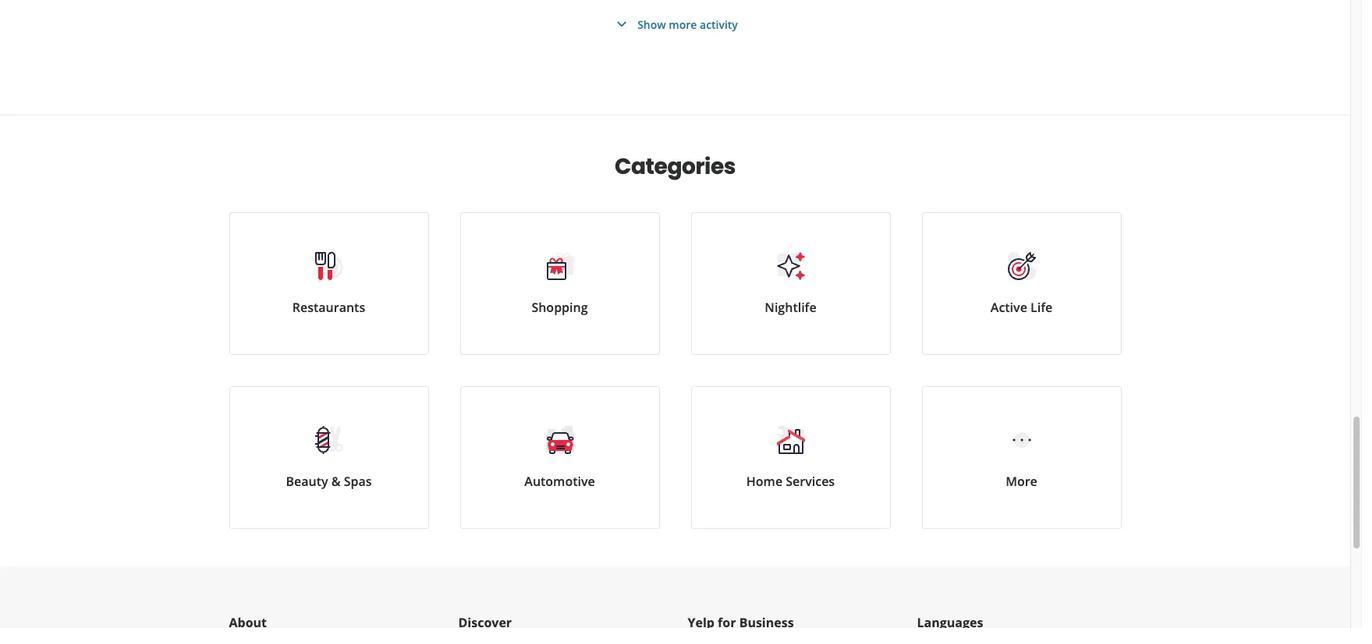 Task type: vqa. For each thing, say whether or not it's contained in the screenshot.
left 24 chevron down v2 icon
no



Task type: locate. For each thing, give the bounding box(es) containing it.
life
[[1031, 299, 1053, 316]]

active life
[[991, 299, 1053, 316]]

restaurants
[[292, 299, 365, 316]]

home services link
[[691, 386, 891, 529]]

more link
[[922, 386, 1122, 529]]

spas
[[344, 473, 372, 490]]

shopping link
[[460, 212, 660, 355]]

activity
[[700, 17, 738, 32]]

active
[[991, 299, 1028, 316]]

show more activity
[[638, 17, 738, 32]]

automotive link
[[460, 386, 660, 529]]

beauty & spas link
[[229, 386, 429, 529]]

show more activity button
[[613, 15, 738, 34]]



Task type: describe. For each thing, give the bounding box(es) containing it.
home services
[[747, 473, 835, 490]]

nightlife
[[765, 299, 817, 316]]

restaurants link
[[229, 212, 429, 355]]

beauty
[[286, 473, 328, 490]]

services
[[786, 473, 835, 490]]

more
[[1006, 473, 1038, 490]]

automotive
[[525, 473, 595, 490]]

categories
[[615, 151, 736, 182]]

&
[[331, 473, 341, 490]]

nightlife link
[[691, 212, 891, 355]]

show
[[638, 17, 666, 32]]

shopping
[[532, 299, 588, 316]]

24 chevron down v2 image
[[613, 15, 631, 34]]

more
[[669, 17, 697, 32]]

category navigation section navigation
[[213, 115, 1137, 567]]

active life link
[[922, 212, 1122, 355]]

beauty & spas
[[286, 473, 372, 490]]

home
[[747, 473, 783, 490]]



